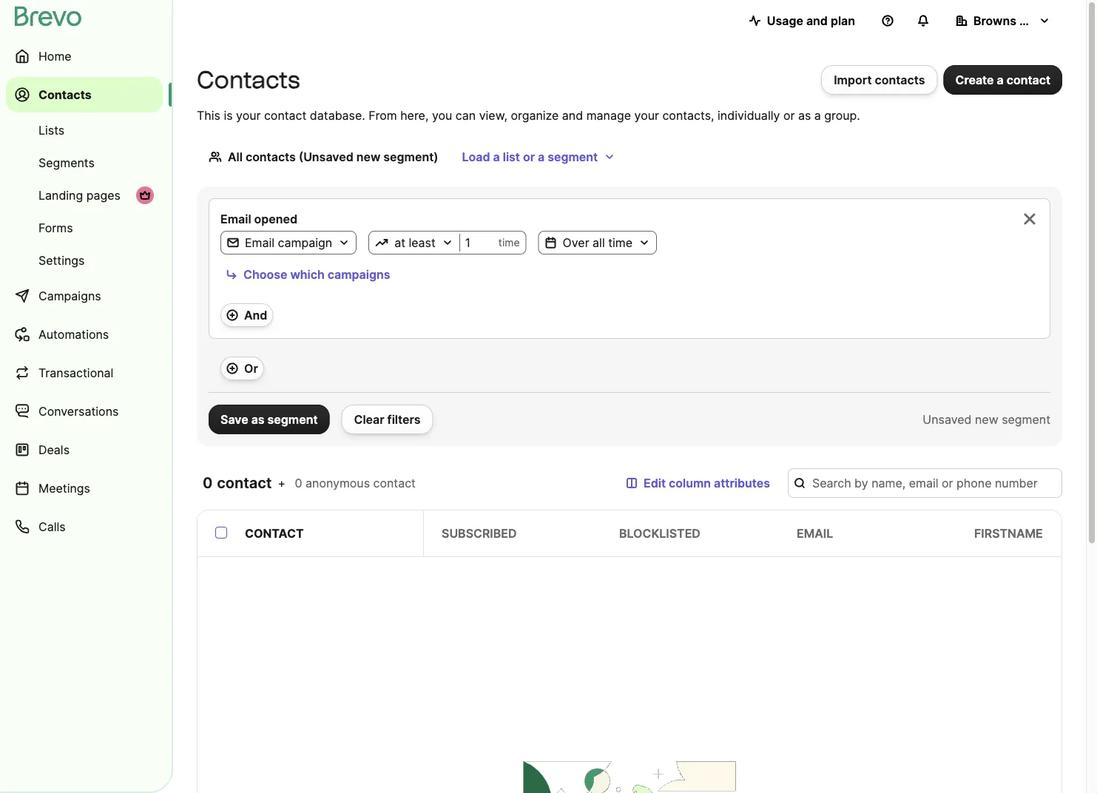 Task type: describe. For each thing, give the bounding box(es) containing it.
campaigns link
[[6, 278, 163, 314]]

is
[[224, 108, 233, 122]]

email campaign
[[245, 235, 332, 250]]

0 horizontal spatial time
[[498, 236, 520, 249]]

choose which campaigns
[[243, 267, 390, 281]]

segments link
[[6, 148, 163, 178]]

save as segment button
[[209, 405, 330, 434]]

automations
[[38, 327, 109, 341]]

load a list or a segment button
[[450, 142, 627, 172]]

campaign
[[278, 235, 332, 250]]

plan
[[831, 13, 855, 28]]

contact left "+"
[[217, 474, 272, 492]]

deals link
[[6, 432, 163, 468]]

usage and plan button
[[737, 6, 867, 36]]

1 horizontal spatial or
[[783, 108, 795, 122]]

0 inside 0 contact + 0 anonymous contact
[[295, 476, 302, 490]]

view,
[[479, 108, 507, 122]]

+
[[278, 476, 286, 490]]

(unsaved
[[299, 149, 353, 164]]

load
[[462, 149, 490, 164]]

anonymous
[[306, 476, 370, 490]]

calls
[[38, 519, 66, 534]]

edit
[[644, 476, 666, 490]]

at
[[394, 235, 405, 250]]

import contacts button
[[821, 65, 938, 95]]

manage
[[586, 108, 631, 122]]

browns
[[974, 13, 1016, 28]]

or
[[244, 361, 258, 375]]

left___rvooi image
[[139, 189, 151, 201]]

and button
[[220, 303, 273, 327]]

2 your from the left
[[634, 108, 659, 122]]

at least button
[[369, 234, 459, 252]]

email campaign button
[[221, 234, 356, 252]]

contact left database.
[[264, 108, 307, 122]]

this is your contact database. from here, you can view, organize and manage your contacts, individually or as a group.
[[197, 108, 860, 122]]

save
[[220, 412, 248, 426]]

create
[[955, 72, 994, 87]]

1 horizontal spatial new
[[975, 412, 998, 426]]

over
[[563, 235, 589, 250]]

choose which campaigns button
[[220, 263, 395, 286]]

a right list
[[538, 149, 545, 164]]

choose
[[243, 267, 287, 281]]

email
[[797, 526, 833, 540]]

all
[[593, 235, 605, 250]]

deals
[[38, 442, 70, 457]]

contacts,
[[662, 108, 714, 122]]

meetings link
[[6, 471, 163, 506]]

email opened
[[220, 212, 297, 226]]

lists link
[[6, 115, 163, 145]]

conversations link
[[6, 394, 163, 429]]

organize
[[511, 108, 559, 122]]

a left group. on the right top
[[814, 108, 821, 122]]

contacts inside contacts link
[[38, 87, 92, 102]]

over all time button
[[539, 234, 656, 252]]

browns enterprise button
[[944, 6, 1079, 36]]

import contacts
[[834, 72, 925, 87]]

transactional
[[38, 365, 113, 380]]

or inside button
[[523, 149, 535, 164]]

subscribed
[[442, 526, 517, 540]]

load a list or a segment
[[462, 149, 598, 164]]

filters
[[387, 412, 421, 426]]

contacts for import
[[875, 72, 925, 87]]

here,
[[400, 108, 429, 122]]

forms
[[38, 220, 73, 235]]

list
[[503, 149, 520, 164]]

contact inside button
[[1007, 72, 1050, 87]]

time inside "button"
[[608, 235, 633, 250]]

column
[[669, 476, 711, 490]]

import
[[834, 72, 872, 87]]

1 your from the left
[[236, 108, 261, 122]]

this
[[197, 108, 220, 122]]

1 horizontal spatial contacts
[[197, 65, 300, 94]]

or button
[[220, 357, 264, 380]]

usage and plan
[[767, 13, 855, 28]]

conversations
[[38, 404, 119, 418]]

usage
[[767, 13, 803, 28]]

a left list
[[493, 149, 500, 164]]

save as segment
[[220, 412, 318, 426]]



Task type: vqa. For each thing, say whether or not it's contained in the screenshot.
"PAGE"
no



Task type: locate. For each thing, give the bounding box(es) containing it.
edit column attributes button
[[614, 468, 782, 498]]

0 horizontal spatial as
[[251, 412, 265, 426]]

landing pages link
[[6, 181, 163, 210]]

all
[[228, 149, 243, 164]]

a right the create
[[997, 72, 1004, 87]]

None number field
[[460, 235, 498, 250]]

as
[[798, 108, 811, 122], [251, 412, 265, 426]]

pages
[[86, 188, 121, 202]]

1 vertical spatial contacts
[[246, 149, 296, 164]]

home
[[38, 49, 71, 63]]

create a contact button
[[944, 65, 1062, 95]]

1 horizontal spatial as
[[798, 108, 811, 122]]

blocklisted
[[619, 526, 701, 540]]

and left plan
[[806, 13, 828, 28]]

0 vertical spatial contacts
[[875, 72, 925, 87]]

segment for save as segment
[[267, 412, 318, 426]]

2 horizontal spatial segment
[[1002, 412, 1050, 426]]

segments
[[38, 155, 95, 170]]

1 vertical spatial email
[[245, 235, 275, 250]]

or right list
[[523, 149, 535, 164]]

as left group. on the right top
[[798, 108, 811, 122]]

opened
[[254, 212, 297, 226]]

as right save
[[251, 412, 265, 426]]

0 right "+"
[[295, 476, 302, 490]]

clear filters button
[[341, 405, 433, 434]]

0 horizontal spatial contacts
[[38, 87, 92, 102]]

1 horizontal spatial 0
[[295, 476, 302, 490]]

time
[[608, 235, 633, 250], [498, 236, 520, 249]]

1 vertical spatial as
[[251, 412, 265, 426]]

Search by name, email or phone number search field
[[788, 468, 1062, 498]]

email
[[220, 212, 251, 226], [245, 235, 275, 250]]

contact
[[245, 526, 304, 540]]

a
[[997, 72, 1004, 87], [814, 108, 821, 122], [493, 149, 500, 164], [538, 149, 545, 164]]

or
[[783, 108, 795, 122], [523, 149, 535, 164]]

0 contact + 0 anonymous contact
[[203, 474, 416, 492]]

email for email campaign
[[245, 235, 275, 250]]

attributes
[[714, 476, 770, 490]]

1 vertical spatial new
[[975, 412, 998, 426]]

over all time
[[563, 235, 633, 250]]

which
[[290, 267, 325, 281]]

contacts up is
[[197, 65, 300, 94]]

0 vertical spatial as
[[798, 108, 811, 122]]

settings link
[[6, 246, 163, 275]]

as inside button
[[251, 412, 265, 426]]

0 horizontal spatial segment
[[267, 412, 318, 426]]

contacts up lists
[[38, 87, 92, 102]]

and inside button
[[806, 13, 828, 28]]

0 left "+"
[[203, 474, 213, 492]]

1 horizontal spatial contacts
[[875, 72, 925, 87]]

meetings
[[38, 481, 90, 495]]

contact
[[1007, 72, 1050, 87], [264, 108, 307, 122], [217, 474, 272, 492], [373, 476, 416, 490]]

landing pages
[[38, 188, 121, 202]]

settings
[[38, 253, 85, 267]]

unsaved
[[923, 412, 972, 426]]

landing
[[38, 188, 83, 202]]

transactional link
[[6, 355, 163, 391]]

and left manage
[[562, 108, 583, 122]]

0 vertical spatial or
[[783, 108, 795, 122]]

forms link
[[6, 213, 163, 243]]

1 vertical spatial and
[[562, 108, 583, 122]]

contacts for all
[[246, 149, 296, 164]]

segment for unsaved new segment
[[1002, 412, 1050, 426]]

can
[[456, 108, 476, 122]]

1 horizontal spatial and
[[806, 13, 828, 28]]

0 horizontal spatial your
[[236, 108, 261, 122]]

email inside button
[[245, 235, 275, 250]]

0 vertical spatial and
[[806, 13, 828, 28]]

contact right the create
[[1007, 72, 1050, 87]]

0 horizontal spatial and
[[562, 108, 583, 122]]

1 horizontal spatial your
[[634, 108, 659, 122]]

0 horizontal spatial new
[[356, 149, 380, 164]]

campaigns
[[38, 289, 101, 303]]

campaigns
[[328, 267, 390, 281]]

and
[[244, 308, 267, 322]]

group.
[[824, 108, 860, 122]]

contacts right all
[[246, 149, 296, 164]]

contact right anonymous
[[373, 476, 416, 490]]

new
[[356, 149, 380, 164], [975, 412, 998, 426]]

new right unsaved
[[975, 412, 998, 426]]

new right (unsaved
[[356, 149, 380, 164]]

1 vertical spatial or
[[523, 149, 535, 164]]

or right individually
[[783, 108, 795, 122]]

your right is
[[236, 108, 261, 122]]

time right all
[[608, 235, 633, 250]]

contact inside 0 contact + 0 anonymous contact
[[373, 476, 416, 490]]

lists
[[38, 123, 64, 137]]

0 horizontal spatial or
[[523, 149, 535, 164]]

clear filters
[[354, 412, 421, 426]]

email down email opened
[[245, 235, 275, 250]]

unsaved new segment
[[923, 412, 1050, 426]]

0 horizontal spatial 0
[[203, 474, 213, 492]]

all contacts (unsaved new segment)
[[228, 149, 438, 164]]

contacts
[[875, 72, 925, 87], [246, 149, 296, 164]]

your
[[236, 108, 261, 122], [634, 108, 659, 122]]

contacts
[[197, 65, 300, 94], [38, 87, 92, 102]]

0
[[203, 474, 213, 492], [295, 476, 302, 490]]

0 vertical spatial new
[[356, 149, 380, 164]]

edit column attributes
[[644, 476, 770, 490]]

1 horizontal spatial segment
[[548, 149, 598, 164]]

0 horizontal spatial contacts
[[246, 149, 296, 164]]

time left over
[[498, 236, 520, 249]]

individually
[[718, 108, 780, 122]]

contacts inside button
[[875, 72, 925, 87]]

home link
[[6, 38, 163, 74]]

contacts right "import"
[[875, 72, 925, 87]]

calls link
[[6, 509, 163, 544]]

browns enterprise
[[974, 13, 1079, 28]]

email for email opened
[[220, 212, 251, 226]]

contacts link
[[6, 77, 163, 112]]

1 horizontal spatial time
[[608, 235, 633, 250]]

database.
[[310, 108, 365, 122]]

segment)
[[383, 149, 438, 164]]

0 vertical spatial email
[[220, 212, 251, 226]]

from
[[369, 108, 397, 122]]

automations link
[[6, 317, 163, 352]]

firstname
[[974, 526, 1043, 540]]

your right manage
[[634, 108, 659, 122]]

enterprise
[[1019, 13, 1079, 28]]

clear
[[354, 412, 384, 426]]

email left opened
[[220, 212, 251, 226]]

at least
[[394, 235, 436, 250]]

you
[[432, 108, 452, 122]]



